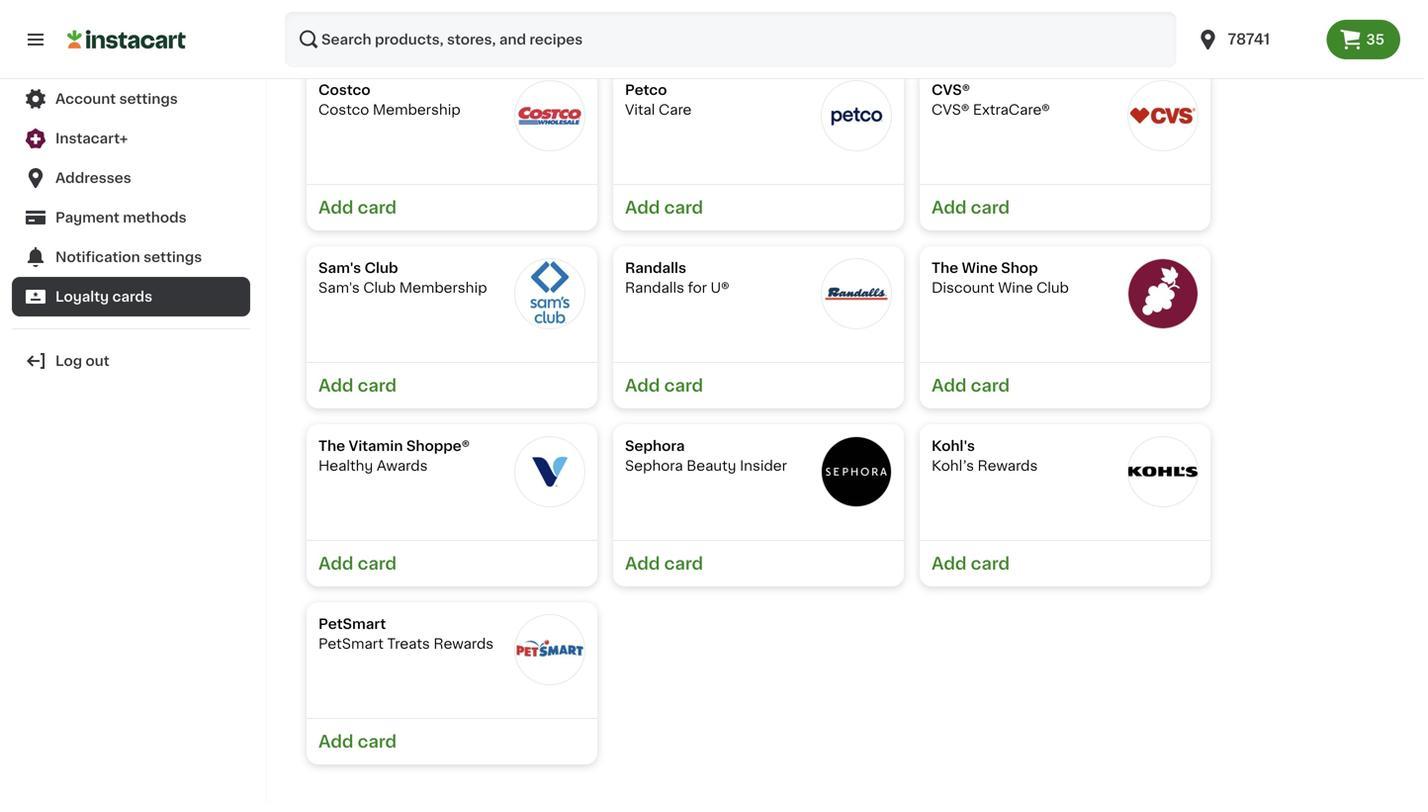 Task type: describe. For each thing, give the bounding box(es) containing it.
vital
[[625, 103, 655, 117]]

add card for treats
[[319, 734, 397, 750]]

petco vital care
[[625, 83, 692, 117]]

add card for care
[[625, 199, 703, 216]]

78741 button
[[1196, 12, 1315, 67]]

add for cvs® cvs® extracare®
[[932, 199, 967, 216]]

2 cvs® from the top
[[932, 103, 970, 117]]

payment methods
[[55, 211, 187, 225]]

auto-
[[55, 52, 96, 66]]

sephora image
[[821, 436, 892, 507]]

petco image
[[821, 80, 892, 151]]

2 costco from the top
[[319, 103, 369, 117]]

add card for extracare®
[[932, 199, 1010, 216]]

add card button for the vitamin shoppe® healthy awards
[[307, 540, 597, 587]]

add card for for
[[625, 377, 703, 394]]

add card button for sam's club sam's club membership
[[307, 362, 597, 409]]

2 sam's from the top
[[319, 281, 360, 295]]

kohl's
[[932, 439, 975, 453]]

sam's club sam's club membership
[[319, 261, 487, 295]]

account settings link
[[12, 79, 250, 119]]

membership inside sam's club sam's club membership
[[399, 281, 487, 295]]

your
[[55, 13, 88, 27]]

healthy
[[319, 459, 373, 473]]

rewards inside petsmart petsmart treats rewards
[[434, 637, 494, 651]]

add card button for cvs® cvs® extracare®
[[920, 184, 1211, 230]]

for
[[688, 281, 707, 295]]

randalls randalls for u®
[[625, 261, 730, 295]]

kohl's
[[932, 459, 974, 473]]

rewards inside kohl's kohl's rewards
[[978, 459, 1038, 473]]

instacart logo image
[[67, 28, 186, 51]]

account
[[55, 92, 116, 106]]

orders for your orders
[[91, 13, 137, 27]]

all loyalty cards
[[307, 25, 449, 42]]

settings for notification settings
[[144, 250, 202, 264]]

beauty
[[687, 459, 737, 473]]

add card button for the wine shop discount wine club
[[920, 362, 1211, 409]]

add for sephora sephora beauty insider
[[625, 555, 660, 572]]

log out
[[55, 354, 110, 368]]

add card for membership
[[319, 199, 397, 216]]

card for shoppe®
[[358, 555, 397, 572]]

card for extracare®
[[971, 199, 1010, 216]]

u®
[[711, 281, 730, 295]]

1 cvs® from the top
[[932, 83, 970, 97]]

instacart+
[[55, 132, 128, 145]]

petsmart petsmart treats rewards
[[319, 617, 494, 651]]

card for shop
[[971, 377, 1010, 394]]

sam's club image
[[514, 258, 586, 329]]

shoppe®
[[406, 439, 470, 453]]

add card button for randalls randalls for u®
[[613, 362, 904, 409]]

add card button for petco vital care
[[613, 184, 904, 230]]

1 costco from the top
[[319, 83, 371, 97]]

add for petsmart petsmart treats rewards
[[319, 734, 354, 750]]

awards
[[377, 459, 428, 473]]

randalls image
[[821, 258, 892, 329]]

add card button for kohl's kohl's rewards
[[920, 540, 1211, 587]]

out
[[86, 354, 110, 368]]

log out link
[[12, 341, 250, 381]]

35 button
[[1327, 20, 1401, 59]]

membership inside costco costco membership
[[373, 103, 461, 117]]

addresses
[[55, 171, 131, 185]]

add card for beauty
[[625, 555, 703, 572]]

the wine shop discount wine club
[[932, 261, 1069, 295]]

insider
[[740, 459, 787, 473]]

1 horizontal spatial wine
[[998, 281, 1033, 295]]



Task type: locate. For each thing, give the bounding box(es) containing it.
78741 button
[[1185, 12, 1327, 67]]

add card for sam's
[[319, 377, 397, 394]]

the vitamin shoppe® image
[[514, 436, 586, 507]]

log
[[55, 354, 82, 368]]

0 horizontal spatial rewards
[[434, 637, 494, 651]]

0 vertical spatial settings
[[119, 92, 178, 106]]

orders for auto-orders
[[96, 52, 142, 66]]

cards
[[399, 25, 449, 42], [112, 290, 152, 304]]

cvs® image
[[1128, 80, 1199, 151]]

orders
[[91, 13, 137, 27], [96, 52, 142, 66]]

0 vertical spatial wine
[[962, 261, 998, 275]]

1 vertical spatial wine
[[998, 281, 1033, 295]]

the vitamin shoppe® healthy awards
[[319, 439, 470, 473]]

1 vertical spatial petsmart
[[319, 637, 384, 651]]

sephora sephora beauty insider
[[625, 439, 787, 473]]

1 petsmart from the top
[[319, 617, 386, 631]]

settings inside account settings link
[[119, 92, 178, 106]]

sephora
[[625, 439, 685, 453], [625, 459, 683, 473]]

add for petco vital care
[[625, 199, 660, 216]]

account settings
[[55, 92, 178, 106]]

all
[[307, 25, 329, 42]]

methods
[[123, 211, 187, 225]]

the inside the vitamin shoppe® healthy awards
[[319, 439, 345, 453]]

orders down instacart logo at the left top of page
[[96, 52, 142, 66]]

the up discount
[[932, 261, 959, 275]]

settings for account settings
[[119, 92, 178, 106]]

add for the wine shop discount wine club
[[932, 377, 967, 394]]

rewards right treats
[[434, 637, 494, 651]]

cvs® cvs® extracare®
[[932, 83, 1050, 117]]

1 sam's from the top
[[319, 261, 361, 275]]

2 sephora from the top
[[625, 459, 683, 473]]

instacart+ link
[[12, 119, 250, 158]]

rewards right kohl's
[[978, 459, 1038, 473]]

card for rewards
[[971, 555, 1010, 572]]

cards down notification settings link
[[112, 290, 152, 304]]

1 vertical spatial costco
[[319, 103, 369, 117]]

petco
[[625, 83, 667, 97]]

notification settings link
[[12, 237, 250, 277]]

the for the wine shop discount wine club
[[932, 261, 959, 275]]

orders up instacart logo at the left top of page
[[91, 13, 137, 27]]

0 vertical spatial sephora
[[625, 439, 685, 453]]

card for care
[[664, 199, 703, 216]]

membership
[[373, 103, 461, 117], [399, 281, 487, 295]]

settings up instacart+ link
[[119, 92, 178, 106]]

0 vertical spatial costco
[[319, 83, 371, 97]]

auto-orders
[[55, 52, 142, 66]]

card for beauty
[[664, 555, 703, 572]]

the wine shop image
[[1128, 258, 1199, 329]]

loyalty
[[55, 290, 109, 304]]

extracare®
[[973, 103, 1050, 117]]

1 vertical spatial membership
[[399, 281, 487, 295]]

card for membership
[[358, 199, 397, 216]]

1 horizontal spatial the
[[932, 261, 959, 275]]

Search field
[[285, 12, 1177, 67]]

0 horizontal spatial the
[[319, 439, 345, 453]]

add for randalls randalls for u®
[[625, 377, 660, 394]]

1 vertical spatial rewards
[[434, 637, 494, 651]]

add card button for petsmart petsmart treats rewards
[[307, 718, 597, 765]]

randalls
[[625, 261, 687, 275], [625, 281, 684, 295]]

shop
[[1001, 261, 1038, 275]]

club inside the wine shop discount wine club
[[1037, 281, 1069, 295]]

the
[[932, 261, 959, 275], [319, 439, 345, 453]]

settings inside notification settings link
[[144, 250, 202, 264]]

1 randalls from the top
[[625, 261, 687, 275]]

0 vertical spatial sam's
[[319, 261, 361, 275]]

loyalty cards link
[[12, 277, 250, 317]]

1 vertical spatial cvs®
[[932, 103, 970, 117]]

cards right loyalty on the left top
[[399, 25, 449, 42]]

None search field
[[285, 12, 1177, 67]]

1 vertical spatial cards
[[112, 290, 152, 304]]

the for the vitamin shoppe® healthy awards
[[319, 439, 345, 453]]

kohl's image
[[1128, 436, 1199, 507]]

add for sam's club sam's club membership
[[319, 377, 354, 394]]

rewards
[[978, 459, 1038, 473], [434, 637, 494, 651]]

add card button
[[307, 184, 597, 230], [613, 184, 904, 230], [920, 184, 1211, 230], [307, 362, 597, 409], [613, 362, 904, 409], [920, 362, 1211, 409], [307, 540, 597, 587], [613, 540, 904, 587], [920, 540, 1211, 587], [307, 718, 597, 765]]

settings
[[119, 92, 178, 106], [144, 250, 202, 264]]

wine down the shop
[[998, 281, 1033, 295]]

cvs®
[[932, 83, 970, 97], [932, 103, 970, 117]]

auto-orders link
[[12, 40, 250, 79]]

notification
[[55, 250, 140, 264]]

1 vertical spatial settings
[[144, 250, 202, 264]]

costco costco membership
[[319, 83, 461, 117]]

vitamin
[[349, 439, 403, 453]]

payment
[[55, 211, 120, 225]]

costco
[[319, 83, 371, 97], [319, 103, 369, 117]]

1 horizontal spatial cards
[[399, 25, 449, 42]]

add for kohl's kohl's rewards
[[932, 555, 967, 572]]

notification settings
[[55, 250, 202, 264]]

add card button for costco costco membership
[[307, 184, 597, 230]]

add for costco costco membership
[[319, 199, 354, 216]]

0 vertical spatial randalls
[[625, 261, 687, 275]]

loyalty
[[333, 25, 395, 42]]

add for the vitamin shoppe® healthy awards
[[319, 555, 354, 572]]

35
[[1367, 33, 1385, 46]]

1 vertical spatial orders
[[96, 52, 142, 66]]

78741
[[1228, 32, 1270, 46]]

0 vertical spatial petsmart
[[319, 617, 386, 631]]

petsmart
[[319, 617, 386, 631], [319, 637, 384, 651]]

1 vertical spatial sephora
[[625, 459, 683, 473]]

sam's
[[319, 261, 361, 275], [319, 281, 360, 295]]

2 randalls from the top
[[625, 281, 684, 295]]

1 sephora from the top
[[625, 439, 685, 453]]

card for sam's
[[358, 377, 397, 394]]

0 vertical spatial cvs®
[[932, 83, 970, 97]]

0 vertical spatial rewards
[[978, 459, 1038, 473]]

care
[[659, 103, 692, 117]]

treats
[[387, 637, 430, 651]]

the inside the wine shop discount wine club
[[932, 261, 959, 275]]

settings down methods
[[144, 250, 202, 264]]

card
[[358, 199, 397, 216], [664, 199, 703, 216], [971, 199, 1010, 216], [358, 377, 397, 394], [664, 377, 703, 394], [971, 377, 1010, 394], [358, 555, 397, 572], [664, 555, 703, 572], [971, 555, 1010, 572], [358, 734, 397, 750]]

club
[[365, 261, 398, 275], [363, 281, 396, 295], [1037, 281, 1069, 295]]

card for treats
[[358, 734, 397, 750]]

add card for shop
[[932, 377, 1010, 394]]

0 vertical spatial cards
[[399, 25, 449, 42]]

0 horizontal spatial cards
[[112, 290, 152, 304]]

addresses link
[[12, 158, 250, 198]]

add card button for sephora sephora beauty insider
[[613, 540, 904, 587]]

0 vertical spatial the
[[932, 261, 959, 275]]

add card
[[319, 199, 397, 216], [625, 199, 703, 216], [932, 199, 1010, 216], [319, 377, 397, 394], [625, 377, 703, 394], [932, 377, 1010, 394], [319, 555, 397, 572], [625, 555, 703, 572], [932, 555, 1010, 572], [319, 734, 397, 750]]

1 vertical spatial randalls
[[625, 281, 684, 295]]

1 horizontal spatial rewards
[[978, 459, 1038, 473]]

the up healthy
[[319, 439, 345, 453]]

add card for rewards
[[932, 555, 1010, 572]]

add card for shoppe®
[[319, 555, 397, 572]]

wine
[[962, 261, 998, 275], [998, 281, 1033, 295]]

cvs® right petco image
[[932, 83, 970, 97]]

petsmart image
[[514, 614, 586, 686]]

your orders link
[[12, 0, 250, 40]]

payment methods link
[[12, 198, 250, 237]]

0 vertical spatial membership
[[373, 103, 461, 117]]

add
[[319, 199, 354, 216], [625, 199, 660, 216], [932, 199, 967, 216], [319, 377, 354, 394], [625, 377, 660, 394], [932, 377, 967, 394], [319, 555, 354, 572], [625, 555, 660, 572], [932, 555, 967, 572], [319, 734, 354, 750]]

2 petsmart from the top
[[319, 637, 384, 651]]

1 vertical spatial sam's
[[319, 281, 360, 295]]

discount
[[932, 281, 995, 295]]

0 horizontal spatial wine
[[962, 261, 998, 275]]

1 vertical spatial the
[[319, 439, 345, 453]]

card for for
[[664, 377, 703, 394]]

loyalty cards
[[55, 290, 152, 304]]

0 vertical spatial orders
[[91, 13, 137, 27]]

cvs® left extracare®
[[932, 103, 970, 117]]

wine up discount
[[962, 261, 998, 275]]

your orders
[[55, 13, 137, 27]]

costco image
[[514, 80, 586, 151]]

kohl's kohl's rewards
[[932, 439, 1038, 473]]



Task type: vqa. For each thing, say whether or not it's contained in the screenshot.
5
no



